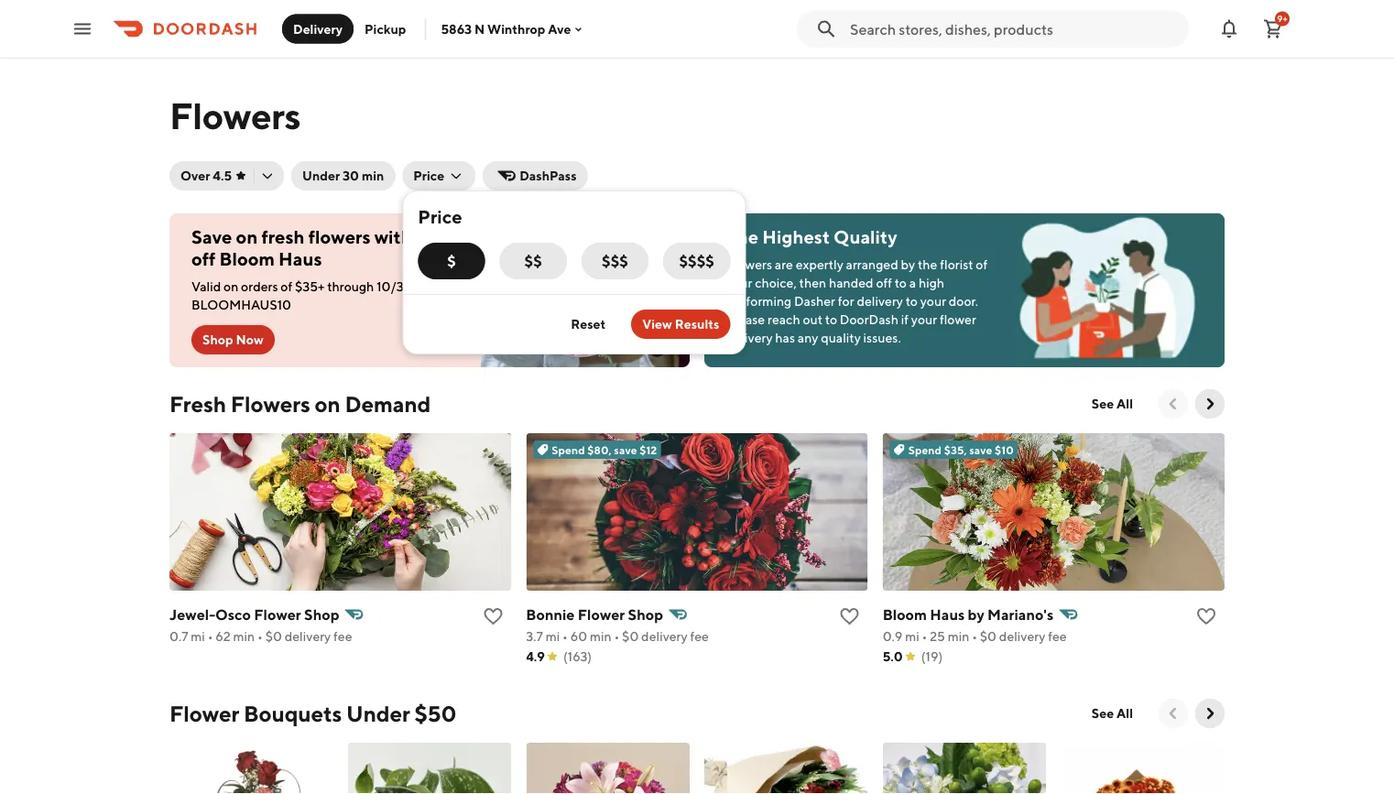 Task type: vqa. For each thing, say whether or not it's contained in the screenshot.
2nd 4.7 from the bottom
no



Task type: describe. For each thing, give the bounding box(es) containing it.
quality
[[834, 226, 897, 248]]

osco
[[215, 606, 251, 623]]

winthrop
[[487, 21, 545, 36]]

5 • from the left
[[922, 629, 927, 644]]

dasher
[[794, 294, 835, 309]]

fee for bonnie flower shop
[[690, 629, 709, 644]]

3.7 mi • 60 min • $​0 delivery fee
[[526, 629, 709, 644]]

please
[[726, 312, 765, 327]]

any
[[798, 330, 818, 345]]

1 vertical spatial haus
[[930, 606, 965, 623]]

1 vertical spatial your
[[920, 294, 946, 309]]

previous button of carousel image for flower bouquets under $50
[[1164, 704, 1183, 723]]

spend for bonnie
[[552, 443, 585, 456]]

see for flower bouquets under $50
[[1092, 706, 1114, 721]]

0 vertical spatial flowers
[[169, 93, 300, 137]]

$​0 for shop
[[622, 629, 639, 644]]

the
[[918, 257, 938, 272]]

0 vertical spatial on
[[236, 226, 258, 248]]

fresh flowers on demand
[[169, 391, 431, 417]]

highest
[[762, 226, 830, 248]]

9+
[[1277, 13, 1288, 24]]

spend $35, save $10
[[908, 443, 1014, 456]]

dashpass button
[[483, 161, 588, 191]]

bloom haus by mariano's
[[883, 606, 1054, 623]]

2 horizontal spatial shop
[[628, 606, 663, 623]]

expertly
[[796, 257, 844, 272]]

$$$$ button
[[663, 243, 730, 279]]

0.7 mi • 62 min • $​0 delivery fee
[[169, 629, 352, 644]]

$ button
[[418, 243, 485, 279]]

4.5
[[213, 168, 232, 183]]

reset button
[[560, 310, 617, 339]]

9+ button
[[1255, 11, 1292, 47]]

$50
[[414, 700, 456, 726]]

$$
[[525, 252, 542, 270]]

$35,
[[944, 443, 967, 456]]

under inside button
[[302, 168, 340, 183]]

save
[[191, 226, 232, 248]]

mi for jewel-
[[191, 629, 205, 644]]

doordash
[[840, 312, 899, 327]]

pickup
[[365, 21, 406, 36]]

has
[[775, 330, 795, 345]]

price button
[[402, 161, 476, 191]]

fresh
[[169, 391, 226, 417]]

reach
[[768, 312, 800, 327]]

flower
[[940, 312, 976, 327]]

2 vertical spatial your
[[911, 312, 937, 327]]

2 vertical spatial to
[[825, 312, 837, 327]]

$​0 for flower
[[265, 629, 282, 644]]

delivery for jewel-osco flower shop
[[285, 629, 331, 644]]

min for bonnie flower shop
[[590, 629, 612, 644]]

fresh
[[261, 226, 305, 248]]

4 • from the left
[[614, 629, 620, 644]]

view results
[[642, 316, 719, 332]]

1 vertical spatial under
[[346, 700, 410, 726]]

5863
[[441, 21, 472, 36]]

0 vertical spatial your
[[726, 275, 752, 290]]

fresh flowers on demand link
[[169, 389, 431, 419]]

$35+
[[295, 279, 325, 294]]

10/31.
[[377, 279, 412, 294]]

mariano's
[[988, 606, 1054, 623]]

2 vertical spatial on
[[315, 391, 340, 417]]

if
[[901, 312, 909, 327]]

0.9 mi • 25 min • $​0 delivery fee
[[883, 629, 1067, 644]]

1 horizontal spatial bloom
[[883, 606, 927, 623]]

valid
[[191, 279, 221, 294]]

1 horizontal spatial shop
[[304, 606, 339, 623]]

6 • from the left
[[972, 629, 977, 644]]

orders
[[241, 279, 278, 294]]

save for by
[[969, 443, 993, 456]]

quality
[[821, 330, 861, 345]]

shop now
[[202, 332, 264, 347]]

arranged
[[846, 257, 898, 272]]

code:
[[414, 279, 449, 294]]

all for $50
[[1117, 706, 1133, 721]]

of inside the save on fresh flowers with $10 off bloom haus valid on orders of $35+ through 10/31. code: bloomhaus10
[[281, 279, 292, 294]]

the highest quality flowers are expertly arranged by the florist of your choice, then handed off to a high performing dasher for delivery to your door. please reach out to doordash if your flower delivery has any quality issues.
[[726, 226, 988, 345]]

fee for jewel-osco flower shop
[[333, 629, 352, 644]]

0.7
[[169, 629, 188, 644]]

over
[[180, 168, 210, 183]]

1 horizontal spatial by
[[968, 606, 985, 623]]

1 vertical spatial $10
[[995, 443, 1014, 456]]

flower bouquets under $50 link
[[169, 699, 456, 728]]

min for jewel-osco flower shop
[[233, 629, 255, 644]]

next button of carousel image
[[1201, 395, 1219, 413]]

delivery
[[293, 21, 343, 36]]

ave
[[548, 21, 571, 36]]

click to add this store to your saved list image for bloom haus by mariano's
[[1195, 606, 1217, 627]]

$10 inside the save on fresh flowers with $10 off bloom haus valid on orders of $35+ through 10/31. code: bloomhaus10
[[416, 226, 447, 248]]

see all link for $50
[[1081, 699, 1144, 728]]

jewel-osco flower shop
[[169, 606, 339, 623]]

jewel-
[[169, 606, 215, 623]]

$
[[447, 252, 456, 270]]

3.7
[[526, 629, 543, 644]]

handed
[[829, 275, 874, 290]]

min for bloom haus by mariano's
[[948, 629, 970, 644]]

n
[[474, 21, 485, 36]]

2 • from the left
[[257, 629, 263, 644]]

previous button of carousel image for fresh flowers on demand
[[1164, 395, 1183, 413]]

flowers inside the fresh flowers on demand link
[[231, 391, 310, 417]]

view
[[642, 316, 672, 332]]

the
[[726, 226, 759, 248]]

click to add this store to your saved list image for bonnie flower shop
[[839, 606, 861, 627]]

choice,
[[755, 275, 797, 290]]

dashpass
[[520, 168, 577, 183]]

spend for bloom
[[908, 443, 942, 456]]

over 4.5 button
[[169, 161, 284, 191]]

fee for bloom haus by mariano's
[[1048, 629, 1067, 644]]

bouquets
[[244, 700, 342, 726]]

5863 n winthrop ave
[[441, 21, 571, 36]]

bloomhaus10
[[191, 297, 291, 312]]

through
[[327, 279, 374, 294]]



Task type: locate. For each thing, give the bounding box(es) containing it.
$$$$
[[679, 252, 714, 270]]

previous button of carousel image
[[1164, 395, 1183, 413], [1164, 704, 1183, 723]]

$$$
[[602, 252, 628, 270]]

haus
[[279, 248, 322, 270], [930, 606, 965, 623]]

0 horizontal spatial save
[[614, 443, 637, 456]]

0.9
[[883, 629, 903, 644]]

high
[[919, 275, 945, 290]]

min right 30
[[362, 168, 384, 183]]

2 horizontal spatial $​0
[[980, 629, 997, 644]]

0 vertical spatial see
[[1092, 396, 1114, 411]]

2 see all from the top
[[1092, 706, 1133, 721]]

1 vertical spatial see all link
[[1081, 699, 1144, 728]]

1 spend from the left
[[552, 443, 585, 456]]

60
[[570, 629, 587, 644]]

reset
[[571, 316, 606, 332]]

0 horizontal spatial $​0
[[265, 629, 282, 644]]

1 horizontal spatial under
[[346, 700, 410, 726]]

to right out
[[825, 312, 837, 327]]

mi right 0.9
[[905, 629, 919, 644]]

0 vertical spatial by
[[901, 257, 915, 272]]

save on fresh flowers with $10 off bloom haus valid on orders of $35+ through 10/31. code: bloomhaus10
[[191, 226, 449, 312]]

off down arranged
[[876, 275, 892, 290]]

• left the '25'
[[922, 629, 927, 644]]

see all
[[1092, 396, 1133, 411], [1092, 706, 1133, 721]]

all left next button of carousel icon
[[1117, 706, 1133, 721]]

on right save
[[236, 226, 258, 248]]

• left 60 in the left bottom of the page
[[562, 629, 568, 644]]

62
[[216, 629, 231, 644]]

3 mi from the left
[[905, 629, 919, 644]]

0 vertical spatial see all
[[1092, 396, 1133, 411]]

bonnie flower shop
[[526, 606, 663, 623]]

previous button of carousel image left next button of carousel image in the right of the page
[[1164, 395, 1183, 413]]

spend left $80,
[[552, 443, 585, 456]]

2 click to add this store to your saved list image from the left
[[1195, 606, 1217, 627]]

$10 right $35, on the bottom of page
[[995, 443, 1014, 456]]

1 mi from the left
[[191, 629, 205, 644]]

$10
[[416, 226, 447, 248], [995, 443, 1014, 456]]

$​0 for by
[[980, 629, 997, 644]]

shop up 3.7 mi • 60 min • $​0 delivery fee
[[628, 606, 663, 623]]

flower down 62
[[169, 700, 239, 726]]

0 vertical spatial of
[[976, 257, 988, 272]]

off inside the save on fresh flowers with $10 off bloom haus valid on orders of $35+ through 10/31. code: bloomhaus10
[[191, 248, 216, 270]]

click to add this store to your saved list image
[[839, 606, 861, 627], [1195, 606, 1217, 627]]

your down high
[[920, 294, 946, 309]]

1 horizontal spatial fee
[[690, 629, 709, 644]]

1 horizontal spatial haus
[[930, 606, 965, 623]]

• down the "bloom haus by mariano's"
[[972, 629, 977, 644]]

3 $​0 from the left
[[980, 629, 997, 644]]

1 vertical spatial off
[[876, 275, 892, 290]]

price down price button
[[418, 206, 462, 228]]

1 horizontal spatial of
[[976, 257, 988, 272]]

haus inside the save on fresh flowers with $10 off bloom haus valid on orders of $35+ through 10/31. code: bloomhaus10
[[279, 248, 322, 270]]

see all for fresh flowers on demand
[[1092, 396, 1133, 411]]

1 vertical spatial bloom
[[883, 606, 927, 623]]

flower up 0.7 mi • 62 min • $​0 delivery fee at the left bottom
[[254, 606, 301, 623]]

3 fee from the left
[[1048, 629, 1067, 644]]

all left next button of carousel image in the right of the page
[[1117, 396, 1133, 411]]

see all link
[[1081, 389, 1144, 419], [1081, 699, 1144, 728]]

1 horizontal spatial spend
[[908, 443, 942, 456]]

by up a
[[901, 257, 915, 272]]

fee
[[333, 629, 352, 644], [690, 629, 709, 644], [1048, 629, 1067, 644]]

with
[[374, 226, 412, 248]]

2 $​0 from the left
[[622, 629, 639, 644]]

spend $80, save $12
[[552, 443, 657, 456]]

min inside button
[[362, 168, 384, 183]]

mi for bloom
[[905, 629, 919, 644]]

flowers down the now
[[231, 391, 310, 417]]

1 horizontal spatial $​0
[[622, 629, 639, 644]]

to down a
[[906, 294, 918, 309]]

over 4.5
[[180, 168, 232, 183]]

delivery down jewel-osco flower shop
[[285, 629, 331, 644]]

now
[[236, 332, 264, 347]]

0 horizontal spatial shop
[[202, 332, 233, 347]]

0 vertical spatial under
[[302, 168, 340, 183]]

min right 62
[[233, 629, 255, 644]]

demand
[[345, 391, 431, 417]]

• left 62
[[208, 629, 213, 644]]

flowers
[[169, 93, 300, 137], [726, 257, 772, 272], [231, 391, 310, 417]]

haus up the '25'
[[930, 606, 965, 623]]

1 previous button of carousel image from the top
[[1164, 395, 1183, 413]]

save for shop
[[614, 443, 637, 456]]

0 vertical spatial $10
[[416, 226, 447, 248]]

flower up 3.7 mi • 60 min • $​0 delivery fee
[[578, 606, 625, 623]]

0 horizontal spatial spend
[[552, 443, 585, 456]]

1 vertical spatial see all
[[1092, 706, 1133, 721]]

on up bloomhaus10
[[224, 279, 238, 294]]

$​0 down the "bloom haus by mariano's"
[[980, 629, 997, 644]]

0 horizontal spatial $10
[[416, 226, 447, 248]]

min right the '25'
[[948, 629, 970, 644]]

flowers down the
[[726, 257, 772, 272]]

delivery button
[[282, 14, 354, 44]]

30
[[343, 168, 359, 183]]

$$$ button
[[582, 243, 649, 279]]

min
[[362, 168, 384, 183], [233, 629, 255, 644], [590, 629, 612, 644], [948, 629, 970, 644]]

0 vertical spatial haus
[[279, 248, 322, 270]]

flowers up over 4.5 button on the top left of page
[[169, 93, 300, 137]]

shop up 0.7 mi • 62 min • $​0 delivery fee at the left bottom
[[304, 606, 339, 623]]

price
[[413, 168, 444, 183], [418, 206, 462, 228]]

0 items, open order cart image
[[1262, 18, 1284, 40]]

1 horizontal spatial flower
[[254, 606, 301, 623]]

1 vertical spatial of
[[281, 279, 292, 294]]

next button of carousel image
[[1201, 704, 1219, 723]]

$$ button
[[500, 243, 567, 279]]

bonnie
[[526, 606, 575, 623]]

1 vertical spatial flowers
[[726, 257, 772, 272]]

min right 60 in the left bottom of the page
[[590, 629, 612, 644]]

1 $​0 from the left
[[265, 629, 282, 644]]

florist
[[940, 257, 973, 272]]

1 horizontal spatial $10
[[995, 443, 1014, 456]]

2 mi from the left
[[546, 629, 560, 644]]

click to add this store to your saved list image
[[482, 606, 504, 627]]

delivery for bonnie flower shop
[[641, 629, 688, 644]]

2 horizontal spatial mi
[[905, 629, 919, 644]]

your right if
[[911, 312, 937, 327]]

view results button
[[631, 310, 730, 339]]

shop left the now
[[202, 332, 233, 347]]

2 save from the left
[[969, 443, 993, 456]]

1 save from the left
[[614, 443, 637, 456]]

2 horizontal spatial fee
[[1048, 629, 1067, 644]]

door.
[[949, 294, 978, 309]]

by inside "the highest quality flowers are expertly arranged by the florist of your choice, then handed off to a high performing dasher for delivery to your door. please reach out to doordash if your flower delivery has any quality issues."
[[901, 257, 915, 272]]

$​0
[[265, 629, 282, 644], [622, 629, 639, 644], [980, 629, 997, 644]]

under
[[302, 168, 340, 183], [346, 700, 410, 726]]

price inside button
[[413, 168, 444, 183]]

then
[[799, 275, 826, 290]]

flowers
[[308, 226, 371, 248]]

out
[[803, 312, 823, 327]]

flower bouquets under $50
[[169, 700, 456, 726]]

•
[[208, 629, 213, 644], [257, 629, 263, 644], [562, 629, 568, 644], [614, 629, 620, 644], [922, 629, 927, 644], [972, 629, 977, 644]]

1 all from the top
[[1117, 396, 1133, 411]]

bloom inside the save on fresh flowers with $10 off bloom haus valid on orders of $35+ through 10/31. code: bloomhaus10
[[219, 248, 275, 270]]

$12
[[640, 443, 657, 456]]

spend
[[552, 443, 585, 456], [908, 443, 942, 456]]

save
[[614, 443, 637, 456], [969, 443, 993, 456]]

mi right "3.7"
[[546, 629, 560, 644]]

shop inside button
[[202, 332, 233, 347]]

1 see all from the top
[[1092, 396, 1133, 411]]

0 vertical spatial to
[[895, 275, 907, 290]]

under 30 min
[[302, 168, 384, 183]]

2 see all link from the top
[[1081, 699, 1144, 728]]

delivery down mariano's
[[999, 629, 1046, 644]]

0 horizontal spatial flower
[[169, 700, 239, 726]]

1 vertical spatial see
[[1092, 706, 1114, 721]]

$​0 down bonnie flower shop
[[622, 629, 639, 644]]

3 • from the left
[[562, 629, 568, 644]]

0 horizontal spatial haus
[[279, 248, 322, 270]]

bloom up orders
[[219, 248, 275, 270]]

see all for flower bouquets under $50
[[1092, 706, 1133, 721]]

off inside "the highest quality flowers are expertly arranged by the florist of your choice, then handed off to a high performing dasher for delivery to your door. please reach out to doordash if your flower delivery has any quality issues."
[[876, 275, 892, 290]]

open menu image
[[71, 18, 93, 40]]

$80,
[[587, 443, 612, 456]]

under left $50
[[346, 700, 410, 726]]

to left a
[[895, 275, 907, 290]]

1 horizontal spatial mi
[[546, 629, 560, 644]]

1 vertical spatial previous button of carousel image
[[1164, 704, 1183, 723]]

2 previous button of carousel image from the top
[[1164, 704, 1183, 723]]

Store search: begin typing to search for stores available on DoorDash text field
[[850, 19, 1178, 39]]

of inside "the highest quality flowers are expertly arranged by the florist of your choice, then handed off to a high performing dasher for delivery to your door. please reach out to doordash if your flower delivery has any quality issues."
[[976, 257, 988, 272]]

• down bonnie flower shop
[[614, 629, 620, 644]]

25
[[930, 629, 945, 644]]

0 vertical spatial all
[[1117, 396, 1133, 411]]

1 vertical spatial on
[[224, 279, 238, 294]]

0 vertical spatial off
[[191, 248, 216, 270]]

1 click to add this store to your saved list image from the left
[[839, 606, 861, 627]]

mi for bonnie
[[546, 629, 560, 644]]

5.0
[[883, 649, 903, 664]]

price right 30
[[413, 168, 444, 183]]

of
[[976, 257, 988, 272], [281, 279, 292, 294]]

1 vertical spatial price
[[418, 206, 462, 228]]

save right $35, on the bottom of page
[[969, 443, 993, 456]]

shop now button
[[191, 325, 275, 355]]

2 all from the top
[[1117, 706, 1133, 721]]

0 vertical spatial price
[[413, 168, 444, 183]]

2 fee from the left
[[690, 629, 709, 644]]

0 horizontal spatial mi
[[191, 629, 205, 644]]

(19)
[[921, 649, 943, 664]]

delivery down please
[[726, 330, 773, 345]]

4.9
[[526, 649, 545, 664]]

0 horizontal spatial fee
[[333, 629, 352, 644]]

delivery up doordash
[[857, 294, 903, 309]]

your
[[726, 275, 752, 290], [920, 294, 946, 309], [911, 312, 937, 327]]

save left $12
[[614, 443, 637, 456]]

1 see from the top
[[1092, 396, 1114, 411]]

2 horizontal spatial flower
[[578, 606, 625, 623]]

mi right 0.7
[[191, 629, 205, 644]]

2 see from the top
[[1092, 706, 1114, 721]]

see
[[1092, 396, 1114, 411], [1092, 706, 1114, 721]]

1 horizontal spatial click to add this store to your saved list image
[[1195, 606, 1217, 627]]

shop
[[202, 332, 233, 347], [304, 606, 339, 623], [628, 606, 663, 623]]

0 horizontal spatial by
[[901, 257, 915, 272]]

of right 'florist'
[[976, 257, 988, 272]]

to
[[895, 275, 907, 290], [906, 294, 918, 309], [825, 312, 837, 327]]

of left $35+
[[281, 279, 292, 294]]

bloom
[[219, 248, 275, 270], [883, 606, 927, 623]]

off
[[191, 248, 216, 270], [876, 275, 892, 290]]

spend left $35, on the bottom of page
[[908, 443, 942, 456]]

1 vertical spatial all
[[1117, 706, 1133, 721]]

0 horizontal spatial bloom
[[219, 248, 275, 270]]

under left 30
[[302, 168, 340, 183]]

all
[[1117, 396, 1133, 411], [1117, 706, 1133, 721]]

previous button of carousel image left next button of carousel icon
[[1164, 704, 1183, 723]]

$10 right with
[[416, 226, 447, 248]]

your up the performing
[[726, 275, 752, 290]]

1 vertical spatial to
[[906, 294, 918, 309]]

performing
[[726, 294, 792, 309]]

$​0 down jewel-osco flower shop
[[265, 629, 282, 644]]

0 vertical spatial see all link
[[1081, 389, 1144, 419]]

1 • from the left
[[208, 629, 213, 644]]

on
[[236, 226, 258, 248], [224, 279, 238, 294], [315, 391, 340, 417]]

1 fee from the left
[[333, 629, 352, 644]]

0 horizontal spatial off
[[191, 248, 216, 270]]

0 horizontal spatial click to add this store to your saved list image
[[839, 606, 861, 627]]

2 spend from the left
[[908, 443, 942, 456]]

2 vertical spatial flowers
[[231, 391, 310, 417]]

are
[[775, 257, 793, 272]]

notification bell image
[[1218, 18, 1240, 40]]

all for demand
[[1117, 396, 1133, 411]]

flower inside flower bouquets under $50 link
[[169, 700, 239, 726]]

under 30 min button
[[291, 161, 395, 191]]

on left demand
[[315, 391, 340, 417]]

1 see all link from the top
[[1081, 389, 1144, 419]]

delivery down bonnie flower shop
[[641, 629, 688, 644]]

issues.
[[863, 330, 901, 345]]

1 horizontal spatial off
[[876, 275, 892, 290]]

1 horizontal spatial save
[[969, 443, 993, 456]]

a
[[909, 275, 916, 290]]

see all link for demand
[[1081, 389, 1144, 419]]

for
[[838, 294, 854, 309]]

0 vertical spatial bloom
[[219, 248, 275, 270]]

0 vertical spatial previous button of carousel image
[[1164, 395, 1183, 413]]

0 horizontal spatial of
[[281, 279, 292, 294]]

flowers inside "the highest quality flowers are expertly arranged by the florist of your choice, then handed off to a high performing dasher for delivery to your door. please reach out to doordash if your flower delivery has any quality issues."
[[726, 257, 772, 272]]

bloom up 0.9
[[883, 606, 927, 623]]

results
[[675, 316, 719, 332]]

haus down the fresh
[[279, 248, 322, 270]]

0 horizontal spatial under
[[302, 168, 340, 183]]

• down jewel-osco flower shop
[[257, 629, 263, 644]]

delivery for bloom haus by mariano's
[[999, 629, 1046, 644]]

see for fresh flowers on demand
[[1092, 396, 1114, 411]]

off down save
[[191, 248, 216, 270]]

by up 0.9 mi • 25 min • $​0 delivery fee
[[968, 606, 985, 623]]

1 vertical spatial by
[[968, 606, 985, 623]]



